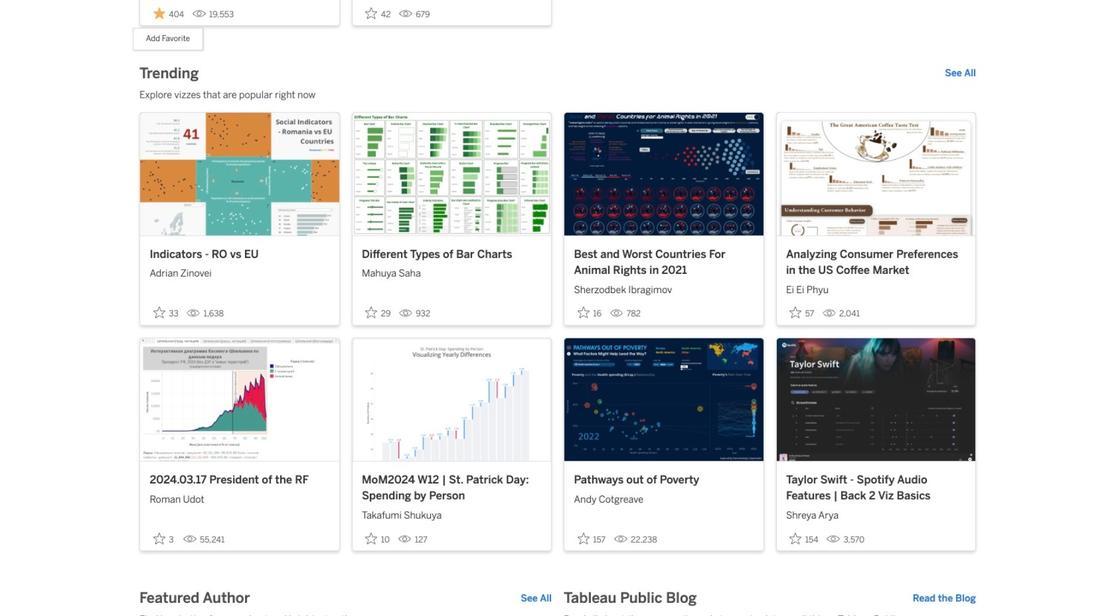 Task type: describe. For each thing, give the bounding box(es) containing it.
trending heading
[[139, 64, 199, 83]]

find inspiration from our best and brightest authors element
[[139, 614, 552, 617]]

see all featured authors element
[[521, 592, 552, 607]]

see all trending element
[[945, 66, 976, 81]]

1 add favorite image from the left
[[365, 533, 377, 545]]

explore vizzes that are popular right now element
[[139, 88, 976, 102]]

read all about the community and stay up-to-date on all things tableau public element
[[564, 614, 976, 617]]

remove favorite image
[[153, 7, 165, 19]]

3 add favorite image from the left
[[790, 533, 802, 545]]

tableau public blog heading
[[564, 590, 697, 609]]

2 add favorite image from the left
[[578, 533, 589, 545]]



Task type: locate. For each thing, give the bounding box(es) containing it.
workbook thumbnail image
[[140, 113, 339, 236], [352, 113, 551, 236], [564, 113, 763, 236], [777, 113, 975, 236], [140, 338, 339, 462], [352, 338, 551, 462], [564, 338, 763, 462], [777, 338, 975, 462]]

0 horizontal spatial add favorite image
[[365, 533, 377, 545]]

Add Favorite button
[[362, 3, 394, 23], [150, 303, 182, 323], [362, 303, 394, 323], [574, 303, 605, 323], [786, 303, 818, 323], [150, 529, 178, 549], [362, 529, 393, 549], [574, 529, 609, 549], [786, 529, 822, 549]]

add favorite image
[[365, 533, 377, 545], [578, 533, 589, 545], [790, 533, 802, 545]]

Remove Favorite button
[[150, 3, 188, 23]]

2 horizontal spatial add favorite image
[[790, 533, 802, 545]]

1 horizontal spatial add favorite image
[[578, 533, 589, 545]]

featured author heading
[[139, 590, 250, 609]]

add favorite image
[[365, 7, 377, 19], [153, 307, 165, 319], [365, 307, 377, 319], [578, 307, 589, 319], [790, 307, 802, 319], [153, 533, 165, 545]]



Task type: vqa. For each thing, say whether or not it's contained in the screenshot.
See All Featured Authors element
yes



